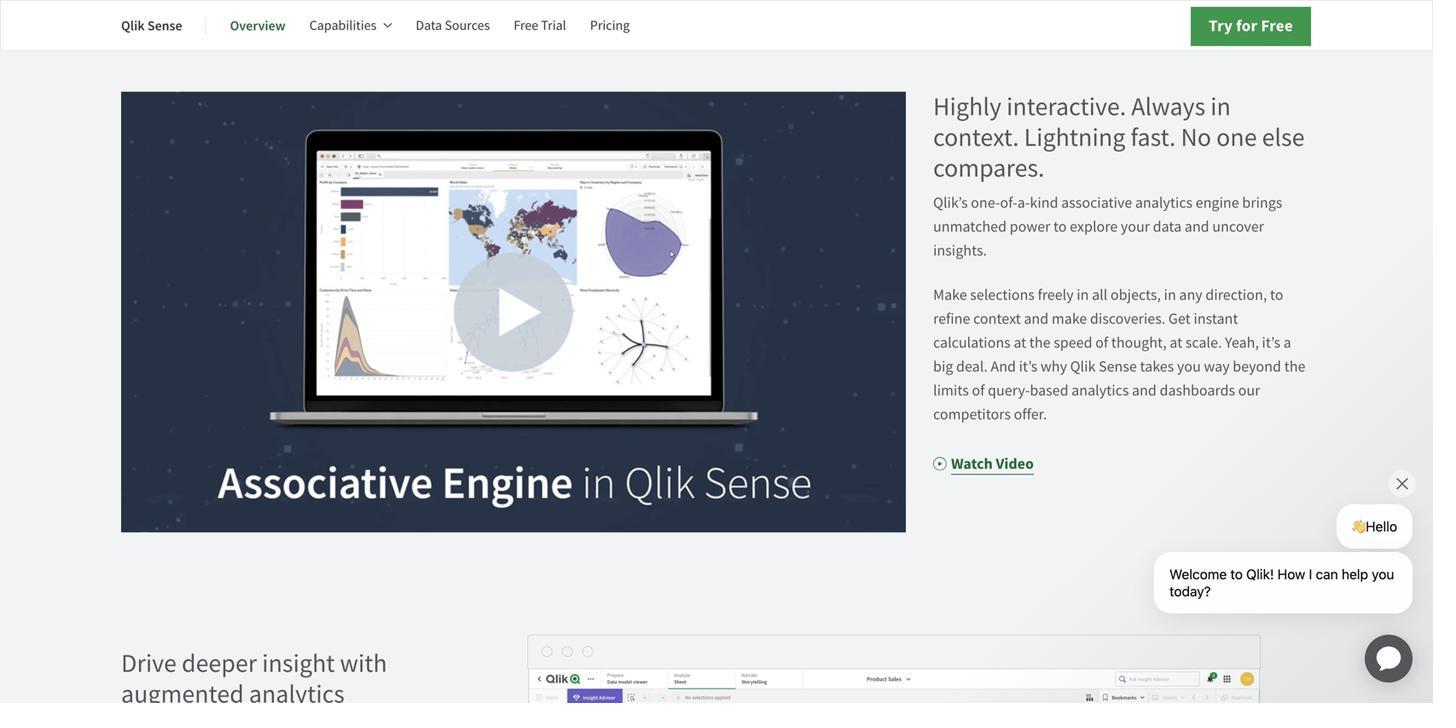 Task type: vqa. For each thing, say whether or not it's contained in the screenshot.
Support IMAGE
no



Task type: locate. For each thing, give the bounding box(es) containing it.
explore
[[1070, 217, 1118, 236]]

0 horizontal spatial to
[[1054, 217, 1067, 236]]

in left the all
[[1077, 285, 1089, 305]]

calculations
[[934, 333, 1011, 352]]

1 vertical spatial and
[[1024, 309, 1049, 329]]

0 horizontal spatial at
[[1014, 333, 1027, 352]]

to inside qlik's one-of-a-kind associative analytics engine brings unmatched power to explore your data and uncover insights.
[[1054, 217, 1067, 236]]

and right data
[[1185, 217, 1210, 236]]

2 horizontal spatial and
[[1185, 217, 1210, 236]]

based
[[1030, 381, 1069, 400]]

1 vertical spatial it's
[[1019, 357, 1038, 376]]

in inside highly interactive. always in context. lightning fast. no one else compares.
[[1211, 91, 1231, 123]]

instant
[[1194, 309, 1239, 329]]

sources
[[445, 17, 490, 34]]

insight
[[262, 647, 335, 680]]

try for free link
[[1191, 7, 1311, 46]]

2 horizontal spatial analytics
[[1136, 193, 1193, 213]]

deal.
[[957, 357, 988, 376]]

0 horizontal spatial sense
[[147, 17, 182, 35]]

data sources
[[416, 17, 490, 34]]

menu bar
[[121, 5, 654, 46]]

1 vertical spatial the
[[1285, 357, 1306, 376]]

0 horizontal spatial the
[[1030, 333, 1051, 352]]

1 vertical spatial to
[[1270, 285, 1284, 305]]

interactive.
[[1007, 91, 1127, 123]]

qlik
[[121, 17, 145, 35], [1071, 357, 1096, 376]]

0 vertical spatial and
[[1185, 217, 1210, 236]]

refine
[[934, 309, 971, 329]]

get
[[1169, 309, 1191, 329]]

1 vertical spatial of
[[972, 381, 985, 400]]

insights.
[[934, 241, 987, 260]]

at down get
[[1170, 333, 1183, 352]]

watch video
[[951, 454, 1034, 474]]

and down the "freely"
[[1024, 309, 1049, 329]]

1 horizontal spatial the
[[1285, 357, 1306, 376]]

pricing
[[590, 17, 630, 34]]

to down kind
[[1054, 217, 1067, 236]]

a
[[1284, 333, 1292, 352]]

in for always
[[1211, 91, 1231, 123]]

context.
[[934, 121, 1019, 154]]

1 horizontal spatial qlik
[[1071, 357, 1096, 376]]

1 at from the left
[[1014, 333, 1027, 352]]

1 horizontal spatial of
[[1096, 333, 1109, 352]]

at
[[1014, 333, 1027, 352], [1170, 333, 1183, 352]]

0 vertical spatial analytics
[[1136, 193, 1193, 213]]

and down takes
[[1132, 381, 1157, 400]]

analytics inside drive deeper insight with augmented analytics
[[249, 678, 345, 703]]

0 horizontal spatial and
[[1024, 309, 1049, 329]]

0 horizontal spatial analytics
[[249, 678, 345, 703]]

2 vertical spatial and
[[1132, 381, 1157, 400]]

free trial
[[514, 17, 566, 34]]

try for free
[[1209, 15, 1294, 37]]

the down a
[[1285, 357, 1306, 376]]

and
[[991, 357, 1016, 376]]

click image to watch the qlik associative engine video. image
[[121, 92, 906, 532]]

free right for
[[1261, 15, 1294, 37]]

associative
[[1062, 193, 1133, 213]]

0 vertical spatial to
[[1054, 217, 1067, 236]]

0 horizontal spatial in
[[1077, 285, 1089, 305]]

capabilities
[[310, 17, 377, 34]]

1 horizontal spatial analytics
[[1072, 381, 1129, 400]]

power
[[1010, 217, 1051, 236]]

screenshot showing a qlik insight advisor dashboard image
[[527, 635, 1261, 703]]

1 horizontal spatial and
[[1132, 381, 1157, 400]]

data
[[416, 17, 442, 34]]

in for freely
[[1077, 285, 1089, 305]]

else
[[1263, 121, 1305, 154]]

1 horizontal spatial at
[[1170, 333, 1183, 352]]

0 horizontal spatial free
[[514, 17, 539, 34]]

direction,
[[1206, 285, 1267, 305]]

1 vertical spatial qlik
[[1071, 357, 1096, 376]]

any
[[1180, 285, 1203, 305]]

1 horizontal spatial to
[[1270, 285, 1284, 305]]

1 horizontal spatial in
[[1164, 285, 1177, 305]]

1 horizontal spatial sense
[[1099, 357, 1137, 376]]

2 vertical spatial analytics
[[249, 678, 345, 703]]

the up why
[[1030, 333, 1051, 352]]

free
[[1261, 15, 1294, 37], [514, 17, 539, 34]]

it's left a
[[1262, 333, 1281, 352]]

uncover
[[1213, 217, 1265, 236]]

0 vertical spatial sense
[[147, 17, 182, 35]]

analytics inside make selections freely in all objects, in any direction, to refine context and make discoveries. get instant calculations at the speed of thought, at scale. yeah, it's a big deal. and it's why qlik sense takes you way beyond the limits of query-based analytics and dashboards our competitors offer.
[[1072, 381, 1129, 400]]

1 vertical spatial analytics
[[1072, 381, 1129, 400]]

trial
[[541, 17, 566, 34]]

in left any
[[1164, 285, 1177, 305]]

overview
[[230, 17, 286, 35]]

way
[[1204, 357, 1230, 376]]

of
[[1096, 333, 1109, 352], [972, 381, 985, 400]]

deeper
[[182, 647, 257, 680]]

application
[[1345, 614, 1434, 703]]

the
[[1030, 333, 1051, 352], [1285, 357, 1306, 376]]

qlik's one-of-a-kind associative analytics engine brings unmatched power to explore your data and uncover insights.
[[934, 193, 1283, 260]]

of-
[[1000, 193, 1018, 213]]

video
[[996, 454, 1034, 474]]

fast.
[[1131, 121, 1176, 154]]

freely
[[1038, 285, 1074, 305]]

make
[[1052, 309, 1087, 329]]

free trial link
[[514, 5, 566, 46]]

augmented
[[121, 678, 244, 703]]

0 vertical spatial of
[[1096, 333, 1109, 352]]

0 horizontal spatial qlik
[[121, 17, 145, 35]]

of right speed at the right of the page
[[1096, 333, 1109, 352]]

to
[[1054, 217, 1067, 236], [1270, 285, 1284, 305]]

1 horizontal spatial it's
[[1262, 333, 1281, 352]]

pricing link
[[590, 5, 630, 46]]

competitors
[[934, 405, 1011, 424]]

qlik's
[[934, 193, 968, 213]]

query-
[[988, 381, 1030, 400]]

you
[[1177, 357, 1201, 376]]

analytics
[[1136, 193, 1193, 213], [1072, 381, 1129, 400], [249, 678, 345, 703]]

it's right the and
[[1019, 357, 1038, 376]]

qlik inside make selections freely in all objects, in any direction, to refine context and make discoveries. get instant calculations at the speed of thought, at scale. yeah, it's a big deal. and it's why qlik sense takes you way beyond the limits of query-based analytics and dashboards our competitors offer.
[[1071, 357, 1096, 376]]

yeah,
[[1225, 333, 1259, 352]]

it's
[[1262, 333, 1281, 352], [1019, 357, 1038, 376]]

to right direction,
[[1270, 285, 1284, 305]]

2 horizontal spatial in
[[1211, 91, 1231, 123]]

and inside qlik's one-of-a-kind associative analytics engine brings unmatched power to explore your data and uncover insights.
[[1185, 217, 1210, 236]]

thought,
[[1112, 333, 1167, 352]]

1 vertical spatial sense
[[1099, 357, 1137, 376]]

at up the and
[[1014, 333, 1027, 352]]

0 horizontal spatial of
[[972, 381, 985, 400]]

try
[[1209, 15, 1233, 37]]

brings
[[1243, 193, 1283, 213]]

in right always
[[1211, 91, 1231, 123]]

free left trial
[[514, 17, 539, 34]]

capabilities link
[[310, 5, 392, 46]]

sense
[[147, 17, 182, 35], [1099, 357, 1137, 376]]

of up competitors
[[972, 381, 985, 400]]

kind
[[1030, 193, 1059, 213]]

no
[[1181, 121, 1212, 154]]



Task type: describe. For each thing, give the bounding box(es) containing it.
2 at from the left
[[1170, 333, 1183, 352]]

watch
[[951, 454, 993, 474]]

highly interactive. always in context. lightning fast. no one else compares.
[[934, 91, 1305, 185]]

analytics inside qlik's one-of-a-kind associative analytics engine brings unmatched power to explore your data and uncover insights.
[[1136, 193, 1193, 213]]

one-
[[971, 193, 1000, 213]]

beyond
[[1233, 357, 1282, 376]]

why
[[1041, 357, 1067, 376]]

for
[[1237, 15, 1258, 37]]

compares.
[[934, 152, 1045, 185]]

objects,
[[1111, 285, 1161, 305]]

menu bar containing qlik sense
[[121, 5, 654, 46]]

0 horizontal spatial it's
[[1019, 357, 1038, 376]]

your
[[1121, 217, 1150, 236]]

drive deeper insight with augmented analytics
[[121, 647, 387, 703]]

unmatched
[[934, 217, 1007, 236]]

all
[[1092, 285, 1108, 305]]

big
[[934, 357, 954, 376]]

1 horizontal spatial free
[[1261, 15, 1294, 37]]

dashboards
[[1160, 381, 1236, 400]]

lightning
[[1024, 121, 1126, 154]]

speed
[[1054, 333, 1093, 352]]

data sources link
[[416, 5, 490, 46]]

sense inside make selections freely in all objects, in any direction, to refine context and make discoveries. get instant calculations at the speed of thought, at scale. yeah, it's a big deal. and it's why qlik sense takes you way beyond the limits of query-based analytics and dashboards our competitors offer.
[[1099, 357, 1137, 376]]

highly
[[934, 91, 1002, 123]]

0 vertical spatial it's
[[1262, 333, 1281, 352]]

to inside make selections freely in all objects, in any direction, to refine context and make discoveries. get instant calculations at the speed of thought, at scale. yeah, it's a big deal. and it's why qlik sense takes you way beyond the limits of query-based analytics and dashboards our competitors offer.
[[1270, 285, 1284, 305]]

offer.
[[1014, 405, 1047, 424]]

limits
[[934, 381, 969, 400]]

qlik sense link
[[121, 5, 182, 46]]

a-
[[1018, 193, 1030, 213]]

context
[[974, 309, 1021, 329]]

free inside menu bar
[[514, 17, 539, 34]]

data
[[1153, 217, 1182, 236]]

one
[[1217, 121, 1257, 154]]

0 vertical spatial qlik
[[121, 17, 145, 35]]

make
[[934, 285, 967, 305]]

discoveries.
[[1090, 309, 1166, 329]]

engine
[[1196, 193, 1240, 213]]

with
[[340, 647, 387, 680]]

overview link
[[230, 5, 286, 46]]

takes
[[1140, 357, 1174, 376]]

make selections freely in all objects, in any direction, to refine context and make discoveries. get instant calculations at the speed of thought, at scale. yeah, it's a big deal. and it's why qlik sense takes you way beyond the limits of query-based analytics and dashboards our competitors offer.
[[934, 285, 1306, 424]]

drive
[[121, 647, 177, 680]]

0 vertical spatial the
[[1030, 333, 1051, 352]]

our
[[1239, 381, 1261, 400]]

scale.
[[1186, 333, 1222, 352]]

selections
[[970, 285, 1035, 305]]

qlik sense
[[121, 17, 182, 35]]

watch video link
[[934, 452, 1034, 476]]

always
[[1132, 91, 1206, 123]]



